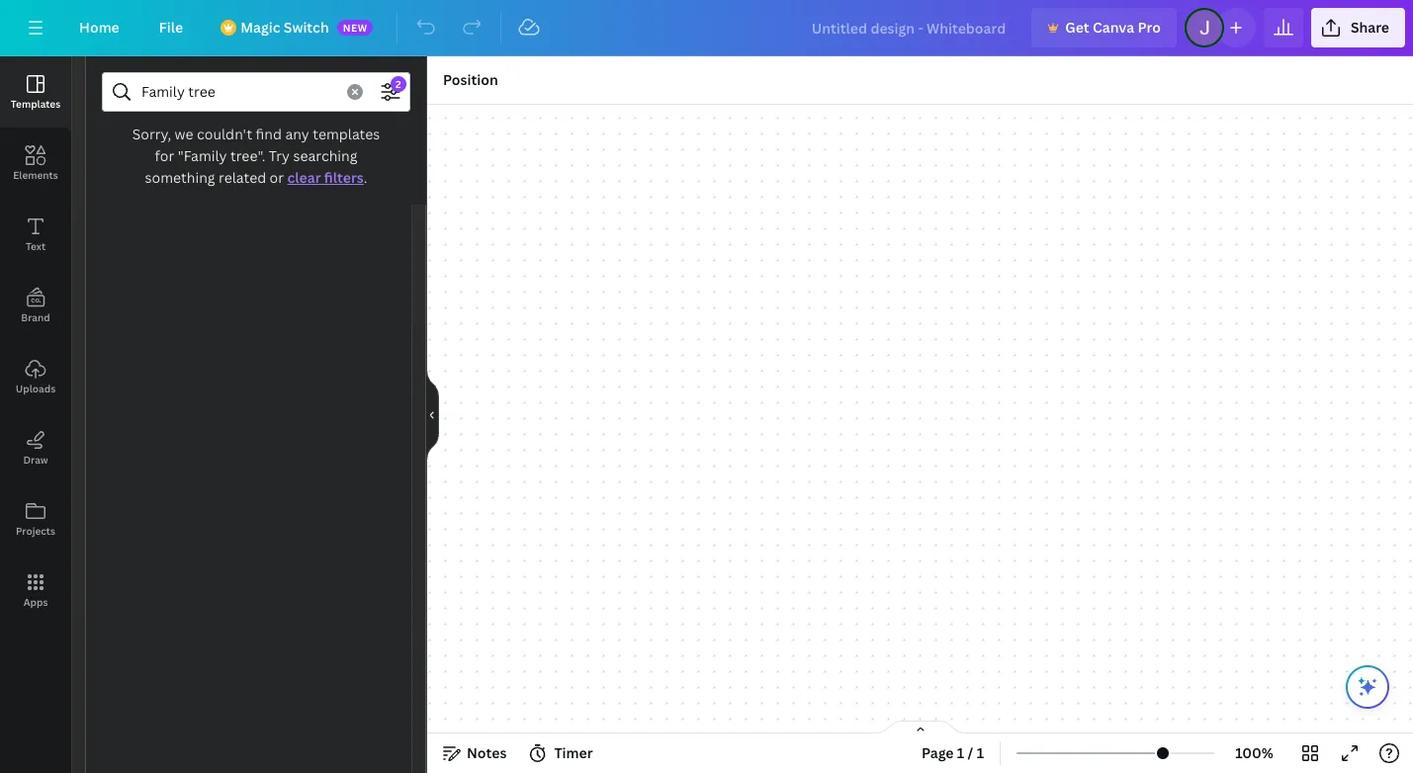 Task type: vqa. For each thing, say whether or not it's contained in the screenshot.
Fitness within the green organic warm fitness bio-link website website by canva creative studio
no



Task type: locate. For each thing, give the bounding box(es) containing it.
1
[[957, 744, 965, 763], [977, 744, 984, 763]]

filters
[[324, 168, 364, 187]]

any
[[285, 125, 309, 143]]

pro
[[1138, 18, 1161, 37]]

Search Whiteboard templates search field
[[141, 73, 335, 111]]

home
[[79, 18, 119, 37]]

templates button
[[0, 56, 71, 128]]

we
[[175, 125, 193, 143]]

file button
[[143, 8, 199, 47]]

brand button
[[0, 270, 71, 341]]

uploads
[[16, 382, 56, 396]]

hide image
[[426, 367, 439, 462]]

get canva pro
[[1065, 18, 1161, 37]]

1 horizontal spatial 1
[[977, 744, 984, 763]]

try
[[269, 146, 290, 165]]

notes
[[467, 744, 507, 763]]

clear filters .
[[287, 168, 367, 187]]

0 horizontal spatial 1
[[957, 744, 965, 763]]

home link
[[63, 8, 135, 47]]

100% button
[[1223, 738, 1287, 770]]

share
[[1351, 18, 1390, 37]]

clear filters link
[[287, 168, 364, 187]]

clear
[[287, 168, 321, 187]]

elements
[[13, 168, 58, 182]]

1 right /
[[977, 744, 984, 763]]

for
[[155, 146, 174, 165]]

switch
[[284, 18, 329, 37]]

page
[[922, 744, 954, 763]]

.
[[364, 168, 367, 187]]

1 left /
[[957, 744, 965, 763]]

magic
[[241, 18, 280, 37]]

uploads button
[[0, 341, 71, 412]]

100%
[[1236, 744, 1274, 763]]

apps
[[23, 595, 48, 609]]

couldn't
[[197, 125, 252, 143]]

apps button
[[0, 555, 71, 626]]

show pages image
[[873, 720, 968, 736]]

templates
[[313, 125, 380, 143]]

elements button
[[0, 128, 71, 199]]



Task type: describe. For each thing, give the bounding box(es) containing it.
get
[[1065, 18, 1090, 37]]

projects
[[16, 524, 55, 538]]

text button
[[0, 199, 71, 270]]

timer
[[554, 744, 593, 763]]

draw
[[23, 453, 48, 467]]

Design title text field
[[796, 8, 1024, 47]]

tree".
[[230, 146, 265, 165]]

timer button
[[523, 738, 601, 770]]

new
[[343, 21, 368, 35]]

find
[[256, 125, 282, 143]]

brand
[[21, 311, 50, 324]]

1 1 from the left
[[957, 744, 965, 763]]

draw button
[[0, 412, 71, 484]]

or
[[270, 168, 284, 187]]

get canva pro button
[[1032, 8, 1177, 47]]

sorry, we couldn't find any templates for "family tree". try searching something related or
[[132, 125, 380, 187]]

projects button
[[0, 484, 71, 555]]

/
[[968, 744, 974, 763]]

text
[[26, 239, 46, 253]]

main menu bar
[[0, 0, 1413, 56]]

side panel tab list
[[0, 56, 71, 626]]

share button
[[1311, 8, 1406, 47]]

searching
[[293, 146, 358, 165]]

sorry,
[[132, 125, 171, 143]]

position button
[[435, 64, 506, 96]]

magic switch
[[241, 18, 329, 37]]

2 1 from the left
[[977, 744, 984, 763]]

related
[[219, 168, 266, 187]]

position
[[443, 70, 498, 89]]

templates
[[11, 97, 60, 111]]

file
[[159, 18, 183, 37]]

canva
[[1093, 18, 1135, 37]]

page 1 / 1
[[922, 744, 984, 763]]

canva assistant image
[[1356, 676, 1380, 699]]

something
[[145, 168, 215, 187]]

"family
[[178, 146, 227, 165]]

notes button
[[435, 738, 515, 770]]



